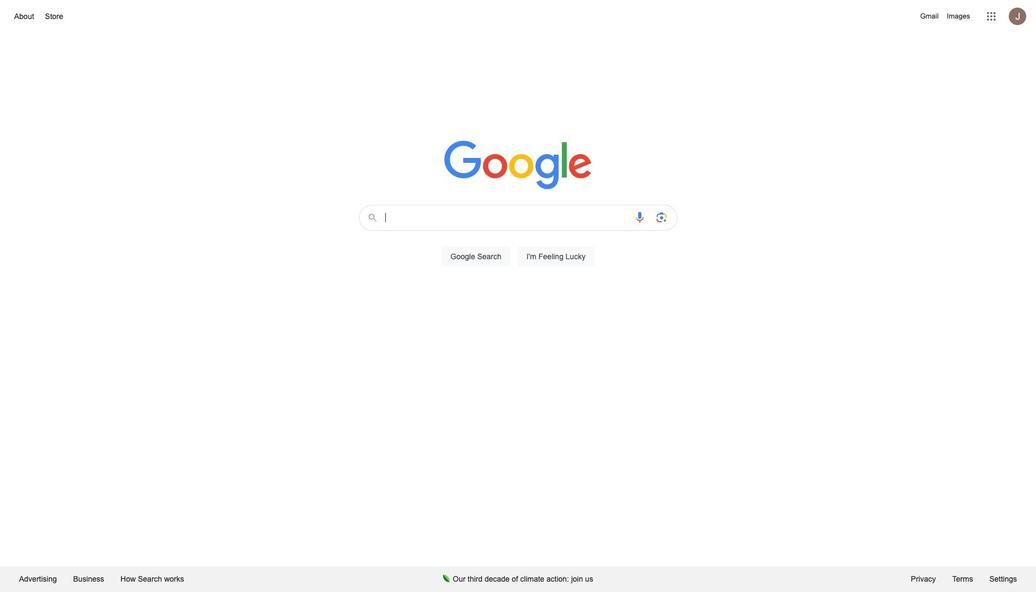 Task type: vqa. For each thing, say whether or not it's contained in the screenshot.
Google image
yes



Task type: describe. For each thing, give the bounding box(es) containing it.
search by image image
[[655, 211, 668, 224]]

search by voice image
[[633, 211, 647, 224]]

Search text field
[[385, 212, 627, 226]]



Task type: locate. For each thing, give the bounding box(es) containing it.
None search field
[[11, 202, 1026, 279]]

google image
[[444, 141, 593, 191]]



